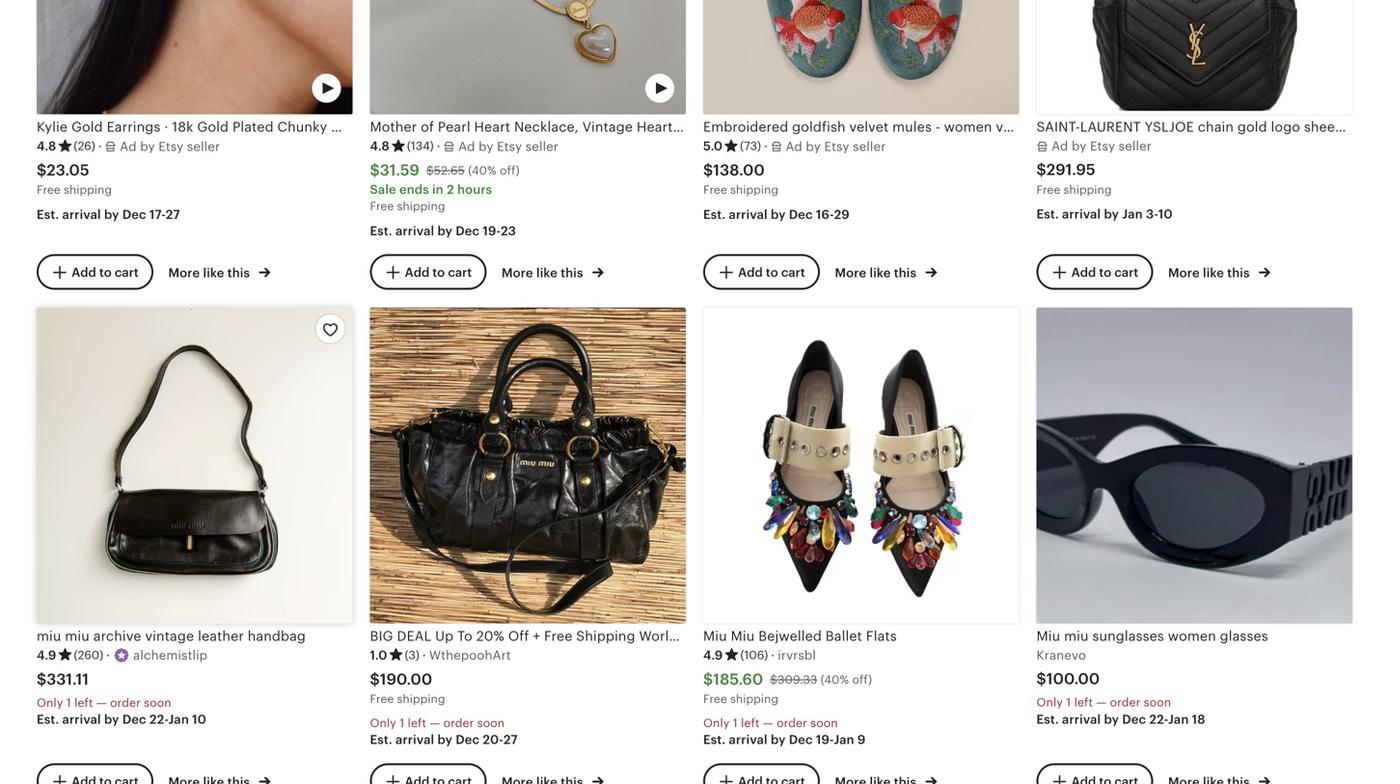 Task type: vqa. For each thing, say whether or not it's contained in the screenshot.
Groomsmen
no



Task type: locate. For each thing, give the bounding box(es) containing it.
1 down the 100.00
[[1066, 696, 1071, 709]]

arrival inside 'only 1 left — order soon est. arrival by dec 20-27'
[[396, 733, 434, 747]]

4 add to cart from the left
[[1071, 265, 1139, 280]]

0 horizontal spatial 27
[[166, 207, 180, 222]]

1 add to cart from the left
[[72, 265, 139, 280]]

to for 138.00
[[766, 265, 778, 280]]

0 horizontal spatial (40%
[[468, 164, 497, 177]]

(40%
[[468, 164, 497, 177], [821, 673, 849, 686]]

free down 23.05
[[37, 183, 61, 196]]

2 more from the left
[[502, 266, 533, 280]]

1 vertical spatial 19-
[[816, 733, 834, 747]]

dec
[[122, 207, 146, 222], [789, 207, 813, 222], [456, 224, 480, 238], [1122, 712, 1146, 727], [122, 713, 146, 727], [456, 733, 480, 747], [789, 733, 813, 747]]

by inside 'only 1 left — order soon est. arrival by dec 20-27'
[[437, 733, 452, 747]]

left down 185.60
[[741, 717, 760, 730]]

(40% right 309.33
[[821, 673, 849, 686]]

2 add from the left
[[405, 265, 430, 280]]

est. arrival by dec 17-27
[[37, 207, 180, 222]]

0 vertical spatial off)
[[500, 164, 520, 177]]

soon down miu miu sunglasses women glasses
[[1144, 696, 1171, 709]]

shipping inside $ 31.59 $ 52.65 (40% off) sale ends in 2 hours free shipping
[[397, 200, 445, 213]]

est. down $ 190.00 free shipping
[[370, 733, 392, 747]]

4.9 for miu
[[37, 648, 56, 663]]

product video element
[[37, 0, 353, 114], [370, 0, 686, 114]]

free inside the $ 23.05 free shipping
[[37, 183, 61, 196]]

1 horizontal spatial (40%
[[821, 673, 849, 686]]

· right (106)
[[771, 648, 775, 663]]

1 miu from the left
[[703, 628, 727, 644]]

ballet
[[826, 628, 862, 644]]

free down 'sale'
[[370, 200, 394, 213]]

$ inside $ 138.00 free shipping
[[703, 161, 713, 179]]

3 more like this link from the left
[[835, 262, 937, 282]]

shipping down ends
[[397, 200, 445, 213]]

4.9
[[37, 648, 56, 663], [703, 648, 723, 663]]

1 horizontal spatial 27
[[503, 733, 518, 747]]

est. down the 100.00
[[1036, 712, 1059, 727]]

1 this from the left
[[227, 266, 250, 280]]

4 more like this from the left
[[1168, 266, 1253, 280]]

shipping for 291.95
[[1064, 183, 1112, 196]]

jan left 18
[[1168, 712, 1189, 727]]

3 miu from the left
[[1064, 628, 1089, 644]]

product video element for 31.59
[[370, 0, 686, 114]]

est. down '331.11'
[[37, 713, 59, 727]]

·
[[98, 139, 102, 154], [437, 139, 440, 154], [764, 139, 768, 154], [106, 648, 110, 663], [422, 648, 426, 663], [771, 648, 775, 663]]

more for 138.00
[[835, 266, 866, 280]]

(260)
[[74, 649, 103, 662]]

cart down "est. arrival by dec 17-27"
[[115, 265, 139, 280]]

4.8 up 23.05
[[37, 139, 56, 154]]

free inside $ 138.00 free shipping
[[703, 183, 727, 196]]

185.60
[[713, 671, 763, 688]]

0 horizontal spatial product video element
[[37, 0, 353, 114]]

1 horizontal spatial 22-
[[1149, 712, 1168, 727]]

dec left 23
[[456, 224, 480, 238]]

2 22- from the left
[[149, 713, 168, 727]]

miu
[[703, 628, 727, 644], [731, 628, 755, 644], [1036, 628, 1060, 644]]

(40% inside $ 31.59 $ 52.65 (40% off) sale ends in 2 hours free shipping
[[468, 164, 497, 177]]

order down the sunglasses
[[1110, 696, 1141, 709]]

to for 23.05
[[99, 265, 112, 280]]

more like this for 138.00
[[835, 266, 920, 280]]

arrival down '331.11'
[[62, 713, 101, 727]]

4 more from the left
[[1168, 266, 1200, 280]]

1 vertical spatial 27
[[503, 733, 518, 747]]

2 horizontal spatial miu
[[1036, 628, 1060, 644]]

shipping for 23.05
[[64, 183, 112, 196]]

shipping down 138.00
[[730, 183, 778, 196]]

1 inside only 1 left — order soon est. arrival by dec 19-jan 9
[[733, 717, 738, 730]]

1 horizontal spatial off)
[[852, 673, 872, 686]]

soon
[[1144, 696, 1171, 709], [144, 696, 171, 709], [477, 717, 505, 730], [810, 717, 838, 730]]

est. inside 'only 1 left — order soon est. arrival by dec 20-27'
[[370, 733, 392, 747]]

— inside $ 100.00 only 1 left — order soon est. arrival by dec 22-jan 18
[[1096, 696, 1107, 709]]

product video element for 23.05
[[37, 0, 353, 114]]

shipping down 23.05
[[64, 183, 112, 196]]

sale
[[370, 182, 396, 197]]

to down est. arrival by dec 16-29
[[766, 265, 778, 280]]

handbag
[[248, 628, 306, 644]]

2 add to cart from the left
[[405, 265, 472, 280]]

1 down $ 190.00 free shipping
[[400, 717, 404, 730]]

mother of pearl heart necklace, vintage heart necklace, small gold heart necklace, minimalist layered necklace, christmas gift for her image
[[370, 0, 686, 114]]

1 horizontal spatial product video element
[[370, 0, 686, 114]]

jan inside '$ 331.11 only 1 left — order soon est. arrival by dec 22-jan 10'
[[168, 713, 189, 727]]

— inside '$ 331.11 only 1 left — order soon est. arrival by dec 22-jan 10'
[[96, 696, 107, 709]]

· right (3)
[[422, 648, 426, 663]]

23.05
[[47, 161, 89, 179]]

only
[[1036, 696, 1063, 709], [37, 696, 63, 709], [370, 717, 396, 730], [703, 717, 730, 730]]

1 vertical spatial off)
[[852, 673, 872, 686]]

add to cart button down est. arrival by dec 16-29
[[703, 254, 820, 290]]

1 horizontal spatial miu
[[731, 628, 755, 644]]

— inside only 1 left — order soon est. arrival by dec 19-jan 9
[[763, 717, 773, 730]]

3 miu from the left
[[1036, 628, 1060, 644]]

to down 'est. arrival by dec 19-23' on the left top of page
[[433, 265, 445, 280]]

miu miu bejwelled ballet flats
[[703, 628, 897, 644]]

27 inside 'only 1 left — order soon est. arrival by dec 20-27'
[[503, 733, 518, 747]]

52.65
[[434, 164, 465, 177]]

17-
[[149, 207, 166, 222]]

0 horizontal spatial miu
[[703, 628, 727, 644]]

add to cart
[[72, 265, 139, 280], [405, 265, 472, 280], [738, 265, 805, 280], [1071, 265, 1139, 280]]

shipping inside $ 138.00 free shipping
[[730, 183, 778, 196]]

—
[[1096, 696, 1107, 709], [96, 696, 107, 709], [430, 717, 440, 730], [763, 717, 773, 730]]

this for 23.05
[[227, 266, 250, 280]]

women
[[1168, 628, 1216, 644]]

soon down '$ 185.60 $ 309.33 (40% off) free shipping'
[[810, 717, 838, 730]]

miu up '331.11'
[[37, 628, 61, 644]]

shipping inside $ 190.00 free shipping
[[397, 693, 445, 706]]

4 like from the left
[[1203, 266, 1224, 280]]

2 miu from the left
[[65, 628, 90, 644]]

1 to from the left
[[99, 265, 112, 280]]

10 inside '$ 331.11 only 1 left — order soon est. arrival by dec 22-jan 10'
[[192, 713, 207, 727]]

22- inside $ 100.00 only 1 left — order soon est. arrival by dec 22-jan 18
[[1149, 712, 1168, 727]]

order down archive
[[110, 696, 141, 709]]

vintage
[[145, 628, 194, 644]]

add to cart button down est. arrival by jan 3-10
[[1036, 254, 1153, 290]]

1 vertical spatial (40%
[[821, 673, 849, 686]]

free for 190.00
[[370, 693, 394, 706]]

est. arrival by jan 3-10
[[1036, 207, 1173, 222]]

arrival down $ 190.00 free shipping
[[396, 733, 434, 747]]

(40% up hours
[[468, 164, 497, 177]]

$ inside the $ 23.05 free shipping
[[37, 161, 47, 179]]

$ for 331.11
[[37, 671, 47, 688]]

· for (260)
[[106, 648, 110, 663]]

100.00
[[1046, 671, 1100, 688]]

4 add to cart button from the left
[[1036, 254, 1153, 290]]

$ 185.60 $ 309.33 (40% off) free shipping
[[703, 671, 872, 706]]

29
[[834, 207, 850, 222]]

miu for miu miu sunglasses women glasses
[[1036, 628, 1060, 644]]

10
[[1158, 207, 1173, 222], [192, 713, 207, 727]]

add to cart button for 31.59
[[370, 254, 486, 290]]

4 this from the left
[[1227, 266, 1250, 280]]

off) for 31.59
[[500, 164, 520, 177]]

like for 291.95
[[1203, 266, 1224, 280]]

by down the sunglasses
[[1104, 712, 1119, 727]]

free
[[1036, 183, 1060, 196], [37, 183, 61, 196], [703, 183, 727, 196], [370, 200, 394, 213], [370, 693, 394, 706], [703, 693, 727, 706]]

19-
[[483, 224, 501, 238], [816, 733, 834, 747]]

free inside $ 31.59 $ 52.65 (40% off) sale ends in 2 hours free shipping
[[370, 200, 394, 213]]

free down 185.60
[[703, 693, 727, 706]]

19- left 9
[[816, 733, 834, 747]]

this
[[227, 266, 250, 280], [561, 266, 583, 280], [894, 266, 916, 280], [1227, 266, 1250, 280]]

miu miu sunglasses women glasses image
[[1036, 307, 1352, 623]]

· right (26)
[[98, 139, 102, 154]]

1 4.8 from the left
[[37, 139, 56, 154]]

add to cart button
[[37, 254, 153, 290], [370, 254, 486, 290], [703, 254, 820, 290], [1036, 254, 1153, 290]]

1 down '331.11'
[[66, 696, 71, 709]]

$ inside $ 291.95 free shipping
[[1036, 161, 1046, 179]]

shipping down 291.95
[[1064, 183, 1112, 196]]

1 22- from the left
[[1149, 712, 1168, 727]]

soon up 20-
[[477, 717, 505, 730]]

by left "17-"
[[104, 207, 119, 222]]

1 like from the left
[[203, 266, 224, 280]]

add down est. arrival by dec 16-29
[[738, 265, 763, 280]]

to for 31.59
[[433, 265, 445, 280]]

1 down 185.60
[[733, 717, 738, 730]]

leather
[[198, 628, 244, 644]]

3 cart from the left
[[781, 265, 805, 280]]

off) up 23
[[500, 164, 520, 177]]

add for 23.05
[[72, 265, 96, 280]]

0 horizontal spatial 19-
[[483, 224, 501, 238]]

0 horizontal spatial off)
[[500, 164, 520, 177]]

2 add to cart button from the left
[[370, 254, 486, 290]]

— down the 100.00
[[1096, 696, 1107, 709]]

arrival inside $ 100.00 only 1 left — order soon est. arrival by dec 22-jan 18
[[1062, 712, 1101, 727]]

more
[[168, 266, 200, 280], [502, 266, 533, 280], [835, 266, 866, 280], [1168, 266, 1200, 280]]

add to cart button down 'est. arrival by dec 19-23' on the left top of page
[[370, 254, 486, 290]]

left down $ 190.00 free shipping
[[408, 717, 426, 730]]

only 1 left — order soon est. arrival by dec 20-27
[[370, 717, 518, 747]]

$
[[1036, 161, 1046, 179], [37, 161, 47, 179], [370, 161, 380, 179], [703, 161, 713, 179], [426, 164, 434, 177], [1036, 671, 1046, 688], [37, 671, 47, 688], [370, 671, 380, 688], [703, 671, 713, 688], [770, 673, 778, 686]]

free down 190.00 on the bottom of the page
[[370, 693, 394, 706]]

more like this link for 23.05
[[168, 262, 270, 282]]

3 add from the left
[[738, 265, 763, 280]]

$ inside $ 100.00 only 1 left — order soon est. arrival by dec 22-jan 18
[[1036, 671, 1046, 688]]

dec left 16-
[[789, 207, 813, 222]]

(40% for 31.59
[[468, 164, 497, 177]]

shipping inside the $ 23.05 free shipping
[[64, 183, 112, 196]]

3 more from the left
[[835, 266, 866, 280]]

shipping inside $ 291.95 free shipping
[[1064, 183, 1112, 196]]

4 add from the left
[[1071, 265, 1096, 280]]

est. arrival by dec 19-23
[[370, 224, 516, 238]]

(73)
[[740, 139, 761, 152]]

like for 138.00
[[870, 266, 891, 280]]

$ 291.95 free shipping
[[1036, 161, 1112, 196]]

cart
[[115, 265, 139, 280], [448, 265, 472, 280], [781, 265, 805, 280], [1114, 265, 1139, 280]]

order down '$ 185.60 $ 309.33 (40% off) free shipping'
[[777, 717, 807, 730]]

1 4.9 from the left
[[37, 648, 56, 663]]

off) down ballet
[[852, 673, 872, 686]]

1 more from the left
[[168, 266, 200, 280]]

(40% inside '$ 185.60 $ 309.33 (40% off) free shipping'
[[821, 673, 849, 686]]

add down "est. arrival by dec 17-27"
[[72, 265, 96, 280]]

1 horizontal spatial 10
[[1158, 207, 1173, 222]]

4 more like this link from the left
[[1168, 262, 1270, 282]]

cart for 31.59
[[448, 265, 472, 280]]

more like this link for 138.00
[[835, 262, 937, 282]]

0 horizontal spatial 22-
[[149, 713, 168, 727]]

shipping down 190.00 on the bottom of the page
[[397, 693, 445, 706]]

add
[[72, 265, 96, 280], [405, 265, 430, 280], [738, 265, 763, 280], [1071, 265, 1096, 280]]

0 vertical spatial 19-
[[483, 224, 501, 238]]

3 add to cart button from the left
[[703, 254, 820, 290]]

shipping inside '$ 185.60 $ 309.33 (40% off) free shipping'
[[730, 693, 778, 706]]

1 add to cart button from the left
[[37, 254, 153, 290]]

shipping for 138.00
[[730, 183, 778, 196]]

est.
[[1036, 207, 1059, 222], [37, 207, 59, 222], [703, 207, 726, 222], [370, 224, 392, 238], [1036, 712, 1059, 727], [37, 713, 59, 727], [370, 733, 392, 747], [703, 733, 726, 747]]

add to cart down est. arrival by dec 16-29
[[738, 265, 805, 280]]

add down est. arrival by jan 3-10
[[1071, 265, 1096, 280]]

off) inside '$ 185.60 $ 309.33 (40% off) free shipping'
[[852, 673, 872, 686]]

jan left 3-
[[1122, 207, 1143, 222]]

to
[[99, 265, 112, 280], [433, 265, 445, 280], [766, 265, 778, 280], [1099, 265, 1111, 280]]

22- inside '$ 331.11 only 1 left — order soon est. arrival by dec 22-jan 10'
[[149, 713, 168, 727]]

left
[[1074, 696, 1093, 709], [74, 696, 93, 709], [408, 717, 426, 730], [741, 717, 760, 730]]

1 add from the left
[[72, 265, 96, 280]]

embroidered goldfish velvet mules - women velvet slippers, luxury slippers, wedding slippers, bridal shower gifts, wedding flats image
[[703, 0, 1019, 114]]

· right (134)
[[437, 139, 440, 154]]

cart for 291.95
[[1114, 265, 1139, 280]]

22- left 18
[[1149, 712, 1168, 727]]

like for 31.59
[[536, 266, 558, 280]]

by
[[1104, 207, 1119, 222], [104, 207, 119, 222], [771, 207, 786, 222], [437, 224, 452, 238], [1104, 712, 1119, 727], [104, 713, 119, 727], [437, 733, 452, 747], [771, 733, 786, 747]]

0 horizontal spatial 4.8
[[37, 139, 56, 154]]

miu miu archive vintage leather handbag
[[37, 628, 306, 644]]

miu
[[37, 628, 61, 644], [65, 628, 90, 644], [1064, 628, 1089, 644]]

$ 23.05 free shipping
[[37, 161, 112, 196]]

1 horizontal spatial 4.9
[[703, 648, 723, 663]]

arrival down the 100.00
[[1062, 712, 1101, 727]]

only down $ 190.00 free shipping
[[370, 717, 396, 730]]

est. down the $ 23.05 free shipping
[[37, 207, 59, 222]]

1 horizontal spatial 4.8
[[370, 139, 390, 154]]

add for 291.95
[[1071, 265, 1096, 280]]

2 like from the left
[[536, 266, 558, 280]]

3 this from the left
[[894, 266, 916, 280]]

2 4.9 from the left
[[703, 648, 723, 663]]

$ 138.00 free shipping
[[703, 161, 778, 196]]

0 vertical spatial (40%
[[468, 164, 497, 177]]

dec left 18
[[1122, 712, 1146, 727]]

1 product video element from the left
[[37, 0, 353, 114]]

like for 23.05
[[203, 266, 224, 280]]

order inside only 1 left — order soon est. arrival by dec 19-jan 9
[[777, 717, 807, 730]]

jan inside only 1 left — order soon est. arrival by dec 19-jan 9
[[834, 733, 854, 747]]

big deal up to 20% off + free shipping worldwide! miu miu! women leather shoulder bag crossbody bag top handle bag handbag image
[[370, 307, 686, 623]]

saint-laurent ysljoe chain gold logo sheepskin bucket bag shoulder bag crossbody bag mini women's black image
[[1036, 0, 1352, 114]]

3 to from the left
[[766, 265, 778, 280]]

2 product video element from the left
[[370, 0, 686, 114]]

order
[[1110, 696, 1141, 709], [110, 696, 141, 709], [443, 717, 474, 730], [777, 717, 807, 730]]

— down '$ 185.60 $ 309.33 (40% off) free shipping'
[[763, 717, 773, 730]]

1 more like this from the left
[[168, 266, 253, 280]]

order inside $ 100.00 only 1 left — order soon est. arrival by dec 22-jan 18
[[1110, 696, 1141, 709]]

arrival down the $ 23.05 free shipping
[[62, 207, 101, 222]]

by left 20-
[[437, 733, 452, 747]]

4 cart from the left
[[1114, 265, 1139, 280]]

0 horizontal spatial 10
[[192, 713, 207, 727]]

cart for 138.00
[[781, 265, 805, 280]]

shipping down 185.60
[[730, 693, 778, 706]]

138.00
[[713, 161, 765, 179]]

off) for 185.60
[[852, 673, 872, 686]]

add to cart button down "est. arrival by dec 17-27"
[[37, 254, 153, 290]]

jan
[[1122, 207, 1143, 222], [1168, 712, 1189, 727], [168, 713, 189, 727], [834, 733, 854, 747]]

more like this
[[168, 266, 253, 280], [502, 266, 586, 280], [835, 266, 920, 280], [1168, 266, 1253, 280]]

glasses
[[1220, 628, 1268, 644]]

$ for 100.00
[[1036, 671, 1046, 688]]

3 more like this from the left
[[835, 266, 920, 280]]

more for 291.95
[[1168, 266, 1200, 280]]

1
[[1066, 696, 1071, 709], [66, 696, 71, 709], [400, 717, 404, 730], [733, 717, 738, 730]]

19- down hours
[[483, 224, 501, 238]]

1 horizontal spatial miu
[[65, 628, 90, 644]]

arrival
[[1062, 207, 1101, 222], [62, 207, 101, 222], [729, 207, 768, 222], [396, 224, 434, 238], [1062, 712, 1101, 727], [62, 713, 101, 727], [396, 733, 434, 747], [729, 733, 768, 747]]

$ inside '$ 331.11 only 1 left — order soon est. arrival by dec 22-jan 10'
[[37, 671, 47, 688]]

— down $ 190.00 free shipping
[[430, 717, 440, 730]]

est. inside only 1 left — order soon est. arrival by dec 19-jan 9
[[703, 733, 726, 747]]

by down archive
[[104, 713, 119, 727]]

soon down vintage
[[144, 696, 171, 709]]

miu up the 100.00
[[1064, 628, 1089, 644]]

shipping
[[1064, 183, 1112, 196], [64, 183, 112, 196], [730, 183, 778, 196], [397, 200, 445, 213], [397, 693, 445, 706], [730, 693, 778, 706]]

this for 291.95
[[1227, 266, 1250, 280]]

3 like from the left
[[870, 266, 891, 280]]

1 horizontal spatial 19-
[[816, 733, 834, 747]]

0 horizontal spatial 4.9
[[37, 648, 56, 663]]

left down the 100.00
[[1074, 696, 1093, 709]]

22-
[[1149, 712, 1168, 727], [149, 713, 168, 727]]

jan down miu miu archive vintage leather handbag
[[168, 713, 189, 727]]

est. down 185.60
[[703, 733, 726, 747]]

est. down 'sale'
[[370, 224, 392, 238]]

22- down vintage
[[149, 713, 168, 727]]

soon inside 'only 1 left — order soon est. arrival by dec 20-27'
[[477, 717, 505, 730]]

1 vertical spatial 10
[[192, 713, 207, 727]]

2 cart from the left
[[448, 265, 472, 280]]

add to cart down "est. arrival by dec 17-27"
[[72, 265, 139, 280]]

only inside $ 100.00 only 1 left — order soon est. arrival by dec 22-jan 18
[[1036, 696, 1063, 709]]

free inside $ 291.95 free shipping
[[1036, 183, 1060, 196]]

cart down est. arrival by dec 16-29
[[781, 265, 805, 280]]

2 more like this from the left
[[502, 266, 586, 280]]

$ for 190.00
[[370, 671, 380, 688]]

0 horizontal spatial miu
[[37, 628, 61, 644]]

27
[[166, 207, 180, 222], [503, 733, 518, 747]]

$ for 185.60
[[703, 671, 713, 688]]

only down 185.60
[[703, 717, 730, 730]]

— down (260)
[[96, 696, 107, 709]]

off) inside $ 31.59 $ 52.65 (40% off) sale ends in 2 hours free shipping
[[500, 164, 520, 177]]

1 cart from the left
[[115, 265, 139, 280]]

4.8 up 31.59
[[370, 139, 390, 154]]

miu up (260)
[[65, 628, 90, 644]]

2 more like this link from the left
[[502, 262, 604, 282]]

4.8
[[37, 139, 56, 154], [370, 139, 390, 154]]

miu up 185.60
[[703, 628, 727, 644]]

$ for 23.05
[[37, 161, 47, 179]]

2 to from the left
[[433, 265, 445, 280]]

to for 291.95
[[1099, 265, 1111, 280]]

1 more like this link from the left
[[168, 262, 270, 282]]

left down '331.11'
[[74, 696, 93, 709]]

3 add to cart from the left
[[738, 265, 805, 280]]

add to cart down est. arrival by jan 3-10
[[1071, 265, 1139, 280]]

only inside '$ 331.11 only 1 left — order soon est. arrival by dec 22-jan 10'
[[37, 696, 63, 709]]

miu up (106)
[[731, 628, 755, 644]]

2 horizontal spatial miu
[[1064, 628, 1089, 644]]

1 miu from the left
[[37, 628, 61, 644]]

like
[[203, 266, 224, 280], [536, 266, 558, 280], [870, 266, 891, 280], [1203, 266, 1224, 280]]

by down '$ 185.60 $ 309.33 (40% off) free shipping'
[[771, 733, 786, 747]]

1.0
[[370, 648, 387, 663]]

arrival down 185.60
[[729, 733, 768, 747]]

22- for 331.11
[[149, 713, 168, 727]]

dec left 20-
[[456, 733, 480, 747]]

free for 138.00
[[703, 183, 727, 196]]

(3)
[[405, 649, 420, 662]]

add to cart button for 23.05
[[37, 254, 153, 290]]

$ inside $ 190.00 free shipping
[[370, 671, 380, 688]]

$ for 138.00
[[703, 161, 713, 179]]

free inside $ 190.00 free shipping
[[370, 693, 394, 706]]

to down "est. arrival by dec 17-27"
[[99, 265, 112, 280]]

more like this link
[[168, 262, 270, 282], [502, 262, 604, 282], [835, 262, 937, 282], [1168, 262, 1270, 282]]

2 4.8 from the left
[[370, 139, 390, 154]]

more for 31.59
[[502, 266, 533, 280]]

only down '331.11'
[[37, 696, 63, 709]]

20-
[[483, 733, 503, 747]]

more like this for 291.95
[[1168, 266, 1253, 280]]

4.9 up '331.11'
[[37, 648, 56, 663]]

more for 23.05
[[168, 266, 200, 280]]

order down $ 190.00 free shipping
[[443, 717, 474, 730]]

dec down '$ 185.60 $ 309.33 (40% off) free shipping'
[[789, 733, 813, 747]]

add down 'est. arrival by dec 19-23' on the left top of page
[[405, 265, 430, 280]]

off)
[[500, 164, 520, 177], [852, 673, 872, 686]]

4 to from the left
[[1099, 265, 1111, 280]]



Task type: describe. For each thing, give the bounding box(es) containing it.
$ for 291.95
[[1036, 161, 1046, 179]]

miu for miu miu bejwelled ballet flats
[[703, 628, 727, 644]]

16-
[[816, 207, 834, 222]]

arrival inside '$ 331.11 only 1 left — order soon est. arrival by dec 22-jan 10'
[[62, 713, 101, 727]]

in
[[432, 182, 444, 197]]

soon inside '$ 331.11 only 1 left — order soon est. arrival by dec 22-jan 10'
[[144, 696, 171, 709]]

add to cart button for 291.95
[[1036, 254, 1153, 290]]

est. arrival by dec 16-29
[[703, 207, 850, 222]]

31.59
[[380, 161, 420, 179]]

add to cart for 31.59
[[405, 265, 472, 280]]

dec inside only 1 left — order soon est. arrival by dec 19-jan 9
[[789, 733, 813, 747]]

dec inside '$ 331.11 only 1 left — order soon est. arrival by dec 22-jan 10'
[[122, 713, 146, 727]]

miu miu bejwelled ballet flats image
[[703, 307, 1019, 623]]

jan inside $ 100.00 only 1 left — order soon est. arrival by dec 22-jan 18
[[1168, 712, 1189, 727]]

only inside 'only 1 left — order soon est. arrival by dec 20-27'
[[370, 717, 396, 730]]

left inside '$ 331.11 only 1 left — order soon est. arrival by dec 22-jan 10'
[[74, 696, 93, 709]]

only inside only 1 left — order soon est. arrival by dec 19-jan 9
[[703, 717, 730, 730]]

hours
[[457, 182, 492, 197]]

miu miu sunglasses women glasses
[[1036, 628, 1268, 644]]

9
[[857, 733, 866, 747]]

add for 138.00
[[738, 265, 763, 280]]

by down 2
[[437, 224, 452, 238]]

soon inside $ 100.00 only 1 left — order soon est. arrival by dec 22-jan 18
[[1144, 696, 1171, 709]]

left inside only 1 left — order soon est. arrival by dec 19-jan 9
[[741, 717, 760, 730]]

190.00
[[380, 671, 432, 688]]

est. inside $ 100.00 only 1 left — order soon est. arrival by dec 22-jan 18
[[1036, 712, 1059, 727]]

291.95
[[1046, 161, 1096, 179]]

by inside '$ 331.11 only 1 left — order soon est. arrival by dec 22-jan 10'
[[104, 713, 119, 727]]

miu miu archive vintage leather handbag image
[[37, 307, 353, 623]]

add to cart for 23.05
[[72, 265, 139, 280]]

· for (3)
[[422, 648, 426, 663]]

· for (134)
[[437, 139, 440, 154]]

by left 16-
[[771, 207, 786, 222]]

flats
[[866, 628, 897, 644]]

331.11
[[47, 671, 89, 688]]

sunglasses
[[1092, 628, 1164, 644]]

0 vertical spatial 27
[[166, 207, 180, 222]]

order inside '$ 331.11 only 1 left — order soon est. arrival by dec 22-jan 10'
[[110, 696, 141, 709]]

2 this from the left
[[561, 266, 583, 280]]

· for (26)
[[98, 139, 102, 154]]

(106)
[[740, 649, 768, 662]]

· right (73)
[[764, 139, 768, 154]]

4.8 for 23.05
[[37, 139, 56, 154]]

est. down $ 291.95 free shipping
[[1036, 207, 1059, 222]]

arrival down ends
[[396, 224, 434, 238]]

more like this link for 291.95
[[1168, 262, 1270, 282]]

1 inside 'only 1 left — order soon est. arrival by dec 20-27'
[[400, 717, 404, 730]]

more like this for 23.05
[[168, 266, 253, 280]]

3-
[[1146, 207, 1158, 222]]

— inside 'only 1 left — order soon est. arrival by dec 20-27'
[[430, 717, 440, 730]]

bejwelled
[[758, 628, 822, 644]]

ends
[[399, 182, 429, 197]]

est. inside '$ 331.11 only 1 left — order soon est. arrival by dec 22-jan 10'
[[37, 713, 59, 727]]

free inside '$ 185.60 $ 309.33 (40% off) free shipping'
[[703, 693, 727, 706]]

(26)
[[74, 139, 95, 152]]

$ 331.11 only 1 left — order soon est. arrival by dec 22-jan 10
[[37, 671, 207, 727]]

4.9 for miu
[[703, 648, 723, 663]]

1 inside '$ 331.11 only 1 left — order soon est. arrival by dec 22-jan 10'
[[66, 696, 71, 709]]

by inside only 1 left — order soon est. arrival by dec 19-jan 9
[[771, 733, 786, 747]]

$ for 31.59
[[370, 161, 380, 179]]

more like this for 31.59
[[502, 266, 586, 280]]

arrival down $ 138.00 free shipping
[[729, 207, 768, 222]]

23
[[501, 224, 516, 238]]

arrival down $ 291.95 free shipping
[[1062, 207, 1101, 222]]

kylie gold earrings · 18k gold plated chunky waterdrop earrings · dome teardrop hoop stud earrings · vintage gold hoops  · celebrity hoops image
[[37, 0, 353, 114]]

18
[[1192, 712, 1205, 727]]

miu for 100.00
[[1064, 628, 1089, 644]]

$ 100.00 only 1 left — order soon est. arrival by dec 22-jan 18
[[1036, 671, 1205, 727]]

309.33
[[778, 673, 817, 686]]

free for 291.95
[[1036, 183, 1060, 196]]

order inside 'only 1 left — order soon est. arrival by dec 20-27'
[[443, 717, 474, 730]]

dec left "17-"
[[122, 207, 146, 222]]

add to cart for 138.00
[[738, 265, 805, 280]]

4.8 for 31.59
[[370, 139, 390, 154]]

0 vertical spatial 10
[[1158, 207, 1173, 222]]

dec inside 'only 1 left — order soon est. arrival by dec 20-27'
[[456, 733, 480, 747]]

left inside 'only 1 left — order soon est. arrival by dec 20-27'
[[408, 717, 426, 730]]

soon inside only 1 left — order soon est. arrival by dec 19-jan 9
[[810, 717, 838, 730]]

$ 31.59 $ 52.65 (40% off) sale ends in 2 hours free shipping
[[370, 161, 520, 213]]

5.0
[[703, 139, 723, 154]]

arrival inside only 1 left — order soon est. arrival by dec 19-jan 9
[[729, 733, 768, 747]]

archive
[[93, 628, 141, 644]]

19- inside only 1 left — order soon est. arrival by dec 19-jan 9
[[816, 733, 834, 747]]

add to cart button for 138.00
[[703, 254, 820, 290]]

est. down $ 138.00 free shipping
[[703, 207, 726, 222]]

add to cart for 291.95
[[1071, 265, 1139, 280]]

shipping for 190.00
[[397, 693, 445, 706]]

by inside $ 100.00 only 1 left — order soon est. arrival by dec 22-jan 18
[[1104, 712, 1119, 727]]

cart for 23.05
[[115, 265, 139, 280]]

· for (106)
[[771, 648, 775, 663]]

by left 3-
[[1104, 207, 1119, 222]]

22- for 100.00
[[1149, 712, 1168, 727]]

free for 23.05
[[37, 183, 61, 196]]

miu for 331.11
[[65, 628, 90, 644]]

(134)
[[407, 139, 434, 152]]

2
[[447, 182, 454, 197]]

1 inside $ 100.00 only 1 left — order soon est. arrival by dec 22-jan 18
[[1066, 696, 1071, 709]]

this for 138.00
[[894, 266, 916, 280]]

$ 190.00 free shipping
[[370, 671, 445, 706]]

(40% for 185.60
[[821, 673, 849, 686]]

2 miu from the left
[[731, 628, 755, 644]]

left inside $ 100.00 only 1 left — order soon est. arrival by dec 22-jan 18
[[1074, 696, 1093, 709]]

dec inside $ 100.00 only 1 left — order soon est. arrival by dec 22-jan 18
[[1122, 712, 1146, 727]]

add for 31.59
[[405, 265, 430, 280]]

only 1 left — order soon est. arrival by dec 19-jan 9
[[703, 717, 866, 747]]



